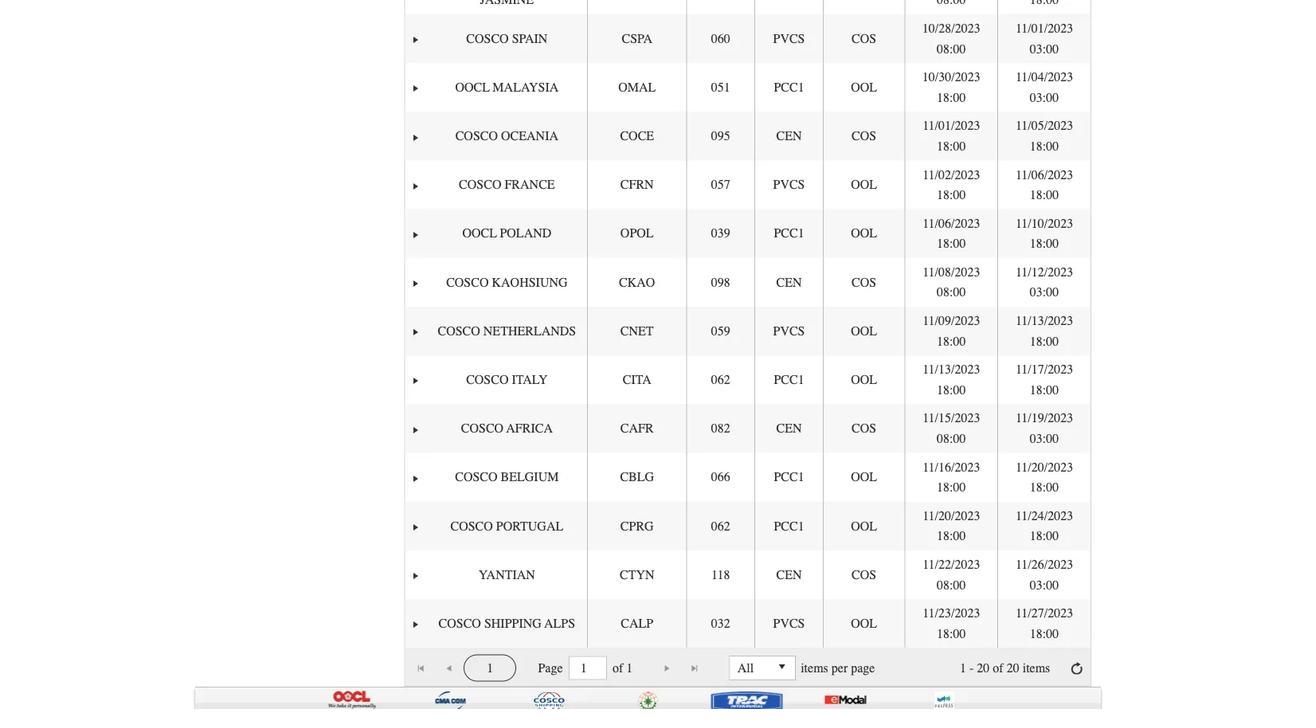 Task type: locate. For each thing, give the bounding box(es) containing it.
5 cos from the top
[[852, 568, 877, 582]]

2 pcc1 cell from the top
[[755, 209, 823, 258]]

ool cell for 11/06/2023
[[823, 209, 905, 258]]

ctyn
[[620, 568, 655, 582]]

ool
[[851, 80, 878, 95], [851, 177, 878, 192], [851, 226, 878, 241], [851, 324, 878, 338], [851, 372, 878, 387], [851, 470, 878, 485], [851, 519, 878, 534], [851, 616, 878, 631]]

omal cell
[[588, 63, 686, 112]]

oocl inside cell
[[455, 80, 490, 95]]

1 vertical spatial 11/20/2023
[[923, 509, 981, 523]]

row containing 11/22/2023 08:00
[[405, 551, 1091, 599]]

2 ool cell from the top
[[823, 160, 905, 209]]

10 row from the top
[[405, 404, 1091, 453]]

1 03:00 from the top
[[1030, 41, 1060, 56]]

row up 098
[[405, 209, 1091, 258]]

cosco portugal cell
[[427, 502, 588, 551]]

1 vertical spatial 11/06/2023
[[923, 216, 981, 231]]

cosco left portugal
[[451, 519, 493, 534]]

9 row from the top
[[405, 355, 1091, 404]]

oocl for oocl malaysia
[[455, 80, 490, 95]]

1 right 1 'field'
[[627, 661, 633, 676]]

3 pvcs from the top
[[774, 324, 805, 338]]

3 cos from the top
[[852, 275, 877, 290]]

20
[[977, 661, 990, 676], [1007, 661, 1020, 676]]

pcc1
[[774, 80, 805, 95], [774, 226, 805, 241], [774, 372, 805, 387], [774, 470, 805, 485], [774, 519, 805, 534]]

2 of from the left
[[993, 661, 1004, 676]]

039
[[712, 226, 731, 241]]

cen cell for 098
[[755, 258, 823, 307]]

cosco spain
[[467, 31, 548, 46]]

cen right 098
[[777, 275, 802, 290]]

6 row from the top
[[405, 209, 1091, 258]]

18:00 down 11/16/2023
[[937, 480, 966, 495]]

11/06/2023 for 11/06/2023 18:00 cell above 11/08/2023
[[923, 216, 981, 231]]

cen for 082
[[777, 421, 802, 436]]

11/08/2023
[[923, 265, 981, 279]]

18:00 down 11/23/2023
[[937, 627, 966, 641]]

cell
[[427, 0, 588, 14], [588, 0, 686, 14], [686, 0, 755, 14], [755, 0, 823, 14], [823, 0, 905, 14], [905, 0, 998, 14], [998, 0, 1091, 14]]

row up 082
[[405, 355, 1091, 404]]

1 down "cosco shipping alps" cell
[[487, 661, 493, 676]]

0 horizontal spatial 11/20/2023 18:00
[[923, 509, 981, 544]]

11/06/2023 18:00 for 11/06/2023 18:00 cell above 11/08/2023
[[923, 216, 981, 251]]

7 row from the top
[[405, 258, 1091, 307]]

1 pcc1 from the top
[[774, 80, 805, 95]]

0 horizontal spatial 11/13/2023
[[923, 362, 981, 377]]

pcc1 for 11/13/2023
[[774, 372, 805, 387]]

oocl
[[455, 80, 490, 95], [463, 226, 497, 241]]

03:00 up 11/04/2023
[[1030, 41, 1060, 56]]

pvcs for 057
[[774, 177, 805, 192]]

03:00 down 11/19/2023 on the right bottom of the page
[[1030, 431, 1060, 446]]

1 cen cell from the top
[[755, 112, 823, 160]]

0 horizontal spatial 20
[[977, 661, 990, 676]]

18:00 inside the 10/30/2023 18:00
[[937, 90, 966, 105]]

spain
[[512, 31, 548, 46]]

2 cen cell from the top
[[755, 258, 823, 307]]

ool for 11/02/2023
[[851, 177, 878, 192]]

18:00 inside the 11/05/2023 18:00
[[1030, 139, 1060, 154]]

3 pcc1 cell from the top
[[755, 355, 823, 404]]

4 03:00 from the top
[[1030, 431, 1060, 446]]

11/20/2023 down 11/16/2023 18:00 cell
[[923, 509, 981, 523]]

1 row from the top
[[405, 0, 1091, 14]]

pvcs cell up 'items per page'
[[755, 599, 823, 648]]

cosco kaohsiung cell
[[427, 258, 588, 307]]

03:00 down 11/04/2023
[[1030, 90, 1060, 105]]

0 horizontal spatial 11/06/2023 18:00
[[923, 216, 981, 251]]

5 cos cell from the top
[[823, 551, 905, 599]]

cosco left france
[[459, 177, 502, 192]]

cosco down cosco kaohsiung 'cell'
[[438, 324, 480, 338]]

row
[[405, 0, 1091, 14], [405, 14, 1091, 63], [405, 63, 1091, 112], [405, 112, 1091, 160], [405, 160, 1091, 209], [405, 209, 1091, 258], [405, 258, 1091, 307], [405, 307, 1091, 355], [405, 355, 1091, 404], [405, 404, 1091, 453], [405, 453, 1091, 502], [405, 502, 1091, 551], [405, 551, 1091, 599], [405, 599, 1091, 648]]

cen cell for 118
[[755, 551, 823, 599]]

shipping
[[485, 616, 542, 631]]

1 vertical spatial 11/01/2023
[[923, 118, 981, 133]]

11/01/2023 for 03:00
[[1016, 21, 1074, 36]]

11/20/2023 for 11/20/2023 18:00 cell over "11/24/2023"
[[1016, 460, 1074, 475]]

ool cell for 11/09/2023
[[823, 307, 905, 355]]

cos
[[852, 31, 877, 46], [852, 129, 877, 143], [852, 275, 877, 290], [852, 421, 877, 436], [852, 568, 877, 582]]

18:00 up '11/02/2023'
[[937, 139, 966, 154]]

cosco for cosco spain
[[467, 31, 509, 46]]

cen cell right 095
[[755, 112, 823, 160]]

cen right 095
[[777, 129, 802, 143]]

1 horizontal spatial 11/13/2023 18:00
[[1016, 313, 1074, 349]]

omal
[[619, 80, 656, 95]]

pcc1 cell for 11/13/2023
[[755, 355, 823, 404]]

18:00 up 11/08/2023
[[937, 236, 966, 251]]

11/06/2023
[[1016, 167, 1074, 182], [923, 216, 981, 231]]

03:00
[[1030, 41, 1060, 56], [1030, 90, 1060, 105], [1030, 285, 1060, 300], [1030, 431, 1060, 446], [1030, 578, 1060, 592]]

ool for 11/09/2023
[[851, 324, 878, 338]]

2 cos cell from the top
[[823, 112, 905, 160]]

4 cen from the top
[[777, 568, 802, 582]]

of right - at the bottom of page
[[993, 661, 1004, 676]]

row up all
[[405, 599, 1091, 648]]

062 cell up 082
[[686, 355, 755, 404]]

18:00 up 11/10/2023
[[1030, 188, 1060, 202]]

0 vertical spatial oocl
[[455, 80, 490, 95]]

11/23/2023 18:00
[[923, 606, 981, 641]]

4 pcc1 cell from the top
[[755, 453, 823, 502]]

1 vertical spatial 11/13/2023
[[923, 362, 981, 377]]

11/20/2023 for 11/20/2023 18:00 cell over 11/22/2023
[[923, 509, 981, 523]]

row up 066
[[405, 404, 1091, 453]]

062 cell up 118
[[686, 502, 755, 551]]

pvcs for 060
[[774, 31, 805, 46]]

3 row from the top
[[405, 63, 1091, 112]]

11/12/2023
[[1016, 265, 1074, 279]]

ool for 11/23/2023
[[851, 616, 878, 631]]

0 horizontal spatial 11/13/2023 18:00
[[923, 362, 981, 397]]

of
[[613, 661, 624, 676], [993, 661, 1004, 676]]

039 cell
[[686, 209, 755, 258]]

3 ool from the top
[[851, 226, 878, 241]]

oocl left poland
[[463, 226, 497, 241]]

11/01/2023
[[1016, 21, 1074, 36], [923, 118, 981, 133]]

1 062 cell from the top
[[686, 355, 755, 404]]

11/13/2023 18:00
[[1016, 313, 1074, 349], [923, 362, 981, 397]]

tree grid
[[405, 0, 1091, 648]]

18:00 down 10/30/2023
[[937, 90, 966, 105]]

1 horizontal spatial items
[[1023, 661, 1051, 676]]

10/30/2023 18:00
[[923, 70, 981, 105]]

6 cell from the left
[[905, 0, 998, 14]]

060
[[712, 31, 731, 46]]

3 08:00 from the top
[[937, 431, 966, 446]]

03:00 for 11/26/2023 03:00
[[1030, 578, 1060, 592]]

3 pcc1 from the top
[[774, 372, 805, 387]]

1 pcc1 cell from the top
[[755, 63, 823, 112]]

11/16/2023
[[923, 460, 981, 475]]

cosco oceania
[[456, 129, 559, 143]]

11/04/2023 03:00
[[1016, 70, 1074, 105]]

1 08:00 from the top
[[937, 41, 966, 56]]

ool cell for 11/13/2023
[[823, 355, 905, 404]]

alps
[[545, 616, 576, 631]]

18:00 down '11/02/2023'
[[937, 188, 966, 202]]

5 ool cell from the top
[[823, 355, 905, 404]]

1 vertical spatial 062 cell
[[686, 502, 755, 551]]

18:00 for 11/02/2023 18:00 cell
[[937, 188, 966, 202]]

11/01/2023 down "10/30/2023 18:00" cell
[[923, 118, 981, 133]]

cosco africa cell
[[427, 404, 588, 453]]

pvcs cell
[[755, 14, 823, 63], [755, 160, 823, 209], [755, 307, 823, 355], [755, 599, 823, 648]]

5 pcc1 cell from the top
[[755, 502, 823, 551]]

pvcs cell for 060
[[755, 14, 823, 63]]

2 pvcs cell from the top
[[755, 160, 823, 209]]

row up the 060
[[405, 0, 1091, 14]]

062 down 059 cell
[[712, 372, 731, 387]]

18:00 inside 11/02/2023 18:00
[[937, 188, 966, 202]]

18:00 up "11/24/2023"
[[1030, 480, 1060, 495]]

5 ool from the top
[[851, 372, 878, 387]]

11/26/2023
[[1016, 557, 1074, 572]]

0 vertical spatial 11/13/2023
[[1016, 313, 1074, 328]]

portugal
[[496, 519, 564, 534]]

11/24/2023 18:00 cell
[[998, 502, 1091, 551]]

row up 118
[[405, 502, 1091, 551]]

11/20/2023 18:00
[[1016, 460, 1074, 495], [923, 509, 981, 544]]

pvcs
[[774, 31, 805, 46], [774, 177, 805, 192], [774, 324, 805, 338], [774, 616, 805, 631]]

8 ool cell from the top
[[823, 599, 905, 648]]

pvcs right the 060
[[774, 31, 805, 46]]

tree grid containing 10/28/2023 08:00
[[405, 0, 1091, 648]]

cos cell for 11/15/2023
[[823, 404, 905, 453]]

pcc1 for 10/30/2023
[[774, 80, 805, 95]]

cprg cell
[[588, 502, 686, 551]]

1 cell from the left
[[427, 0, 588, 14]]

11/24/2023
[[1016, 509, 1074, 523]]

3 cen cell from the top
[[755, 404, 823, 453]]

3 cen from the top
[[777, 421, 802, 436]]

cen right 082
[[777, 421, 802, 436]]

8 row from the top
[[405, 307, 1091, 355]]

10/28/2023 08:00
[[923, 21, 981, 56]]

row up 051
[[405, 14, 1091, 63]]

1 vertical spatial 062
[[712, 519, 731, 534]]

ool for 11/16/2023
[[851, 470, 878, 485]]

oocl malaysia
[[455, 80, 559, 95]]

062 down 066 cell in the right of the page
[[712, 519, 731, 534]]

cen cell for 095
[[755, 112, 823, 160]]

11/20/2023 18:00 up "11/24/2023"
[[1016, 460, 1074, 495]]

cen for 095
[[777, 129, 802, 143]]

2 row from the top
[[405, 14, 1091, 63]]

ool for 10/30/2023
[[851, 80, 878, 95]]

18:00 for 11/16/2023 18:00 cell
[[937, 480, 966, 495]]

18:00 down "11/09/2023"
[[937, 334, 966, 349]]

cosco left spain
[[467, 31, 509, 46]]

4 pvcs from the top
[[774, 616, 805, 631]]

1 of from the left
[[613, 661, 624, 676]]

03:00 inside 11/12/2023 03:00
[[1030, 285, 1060, 300]]

18:00 for 11/17/2023 18:00 'cell'
[[1030, 383, 1060, 397]]

items left per
[[801, 661, 829, 676]]

5 cell from the left
[[823, 0, 905, 14]]

1 cos cell from the top
[[823, 14, 905, 63]]

1 horizontal spatial 11/20/2023
[[1016, 460, 1074, 475]]

11/09/2023 18:00 cell
[[905, 307, 998, 355]]

08:00 inside 11/15/2023 08:00
[[937, 431, 966, 446]]

row group containing 10/28/2023 08:00
[[405, 0, 1091, 648]]

08:00 down 11/22/2023
[[937, 578, 966, 592]]

row containing 11/20/2023 18:00
[[405, 502, 1091, 551]]

2 pcc1 from the top
[[774, 226, 805, 241]]

1 for 1 - 20 of 20 items
[[960, 661, 967, 676]]

cen cell
[[755, 112, 823, 160], [755, 258, 823, 307], [755, 404, 823, 453], [755, 551, 823, 599]]

1 062 from the top
[[712, 372, 731, 387]]

pvcs right '059'
[[774, 324, 805, 338]]

1 cos from the top
[[852, 31, 877, 46]]

11/13/2023
[[1016, 313, 1074, 328], [923, 362, 981, 377]]

cspa cell
[[588, 14, 686, 63]]

5 03:00 from the top
[[1030, 578, 1060, 592]]

03:00 inside '11/01/2023 03:00'
[[1030, 41, 1060, 56]]

0 horizontal spatial items
[[801, 661, 829, 676]]

cosco for cosco belgium
[[455, 470, 498, 485]]

03:00 inside '11/26/2023 03:00'
[[1030, 578, 1060, 592]]

pvcs right 057
[[774, 177, 805, 192]]

row up 057
[[405, 112, 1091, 160]]

cnet cell
[[588, 307, 686, 355]]

4 cos cell from the top
[[823, 404, 905, 453]]

3 pvcs cell from the top
[[755, 307, 823, 355]]

1 vertical spatial 11/13/2023 18:00
[[923, 362, 981, 397]]

11/13/2023 down 11/09/2023 18:00 cell
[[923, 362, 981, 377]]

03:00 down the 11/12/2023
[[1030, 285, 1060, 300]]

18:00 down 11/17/2023
[[1030, 383, 1060, 397]]

cen for 118
[[777, 568, 802, 582]]

of right 1 'field'
[[613, 661, 624, 676]]

cosco left kaohsiung
[[446, 275, 489, 290]]

0 vertical spatial 11/13/2023 18:00
[[1016, 313, 1074, 349]]

2 horizontal spatial 1
[[960, 661, 967, 676]]

0 vertical spatial 11/06/2023
[[1016, 167, 1074, 182]]

7 ool cell from the top
[[823, 502, 905, 551]]

18:00 down 11/05/2023
[[1030, 139, 1060, 154]]

11/06/2023 18:00 up 11/08/2023
[[923, 216, 981, 251]]

11/10/2023
[[1016, 216, 1074, 231]]

pvcs up 'items per page'
[[774, 616, 805, 631]]

18:00 for 11/01/2023 18:00 cell
[[937, 139, 966, 154]]

1 1 from the left
[[487, 661, 493, 676]]

1 vertical spatial 11/06/2023 18:00
[[923, 216, 981, 251]]

coce
[[620, 129, 654, 143]]

cosco for cosco shipping alps
[[439, 616, 481, 631]]

row up '059'
[[405, 258, 1091, 307]]

per
[[832, 661, 848, 676]]

4 08:00 from the top
[[937, 578, 966, 592]]

cosco italy
[[466, 372, 548, 387]]

1 vertical spatial oocl
[[463, 226, 497, 241]]

1 pvcs from the top
[[774, 31, 805, 46]]

08:00 inside 10/28/2023 08:00
[[937, 41, 966, 56]]

cos cell for 11/01/2023
[[823, 112, 905, 160]]

08:00 inside the 11/22/2023 08:00
[[937, 578, 966, 592]]

1 horizontal spatial 11/06/2023 18:00
[[1016, 167, 1074, 202]]

items left refresh icon
[[1023, 661, 1051, 676]]

18:00 inside 11/27/2023 18:00
[[1030, 627, 1060, 641]]

2 08:00 from the top
[[937, 285, 966, 300]]

1 horizontal spatial 11/06/2023
[[1016, 167, 1074, 182]]

2 03:00 from the top
[[1030, 90, 1060, 105]]

0 horizontal spatial 1
[[487, 661, 493, 676]]

2 062 from the top
[[712, 519, 731, 534]]

18:00 inside the 11/17/2023 18:00
[[1030, 383, 1060, 397]]

062 cell
[[686, 355, 755, 404], [686, 502, 755, 551]]

18:00 up 11/22/2023
[[937, 529, 966, 544]]

pvcs cell right the 060
[[755, 14, 823, 63]]

pvcs cell right '059'
[[755, 307, 823, 355]]

0 horizontal spatial 11/01/2023
[[923, 118, 981, 133]]

4 cos from the top
[[852, 421, 877, 436]]

3 1 from the left
[[960, 661, 967, 676]]

0 vertical spatial 11/01/2023
[[1016, 21, 1074, 36]]

row containing 11/16/2023 18:00
[[405, 453, 1091, 502]]

ckao
[[619, 275, 655, 290]]

2 062 cell from the top
[[686, 502, 755, 551]]

11/13/2023 18:00 up 11/17/2023
[[1016, 313, 1074, 349]]

11 row from the top
[[405, 453, 1091, 502]]

pvcs cell for 032
[[755, 599, 823, 648]]

7 ool from the top
[[851, 519, 878, 534]]

18:00 for 11/10/2023 18:00 cell
[[1030, 236, 1060, 251]]

8 ool from the top
[[851, 616, 878, 631]]

-
[[970, 661, 974, 676]]

cosco left oceania
[[456, 129, 498, 143]]

18:00 for 11/23/2023 18:00 "cell"
[[937, 627, 966, 641]]

18:00 inside 11/23/2023 18:00
[[937, 627, 966, 641]]

11/06/2023 down 11/02/2023 18:00 cell
[[923, 216, 981, 231]]

4 pvcs cell from the top
[[755, 599, 823, 648]]

cosco left italy
[[466, 372, 509, 387]]

11/06/2023 18:00 up 11/10/2023
[[1016, 167, 1074, 202]]

10/30/2023 18:00 cell
[[905, 63, 998, 112]]

11/06/2023 18:00
[[1016, 167, 1074, 202], [923, 216, 981, 251]]

pcc1 for 11/20/2023
[[774, 519, 805, 534]]

18:00 inside 11/10/2023 18:00
[[1030, 236, 1060, 251]]

oocl inside "cell"
[[463, 226, 497, 241]]

18:00 for 11/06/2023 18:00 cell above 11/08/2023
[[937, 236, 966, 251]]

11/20/2023 18:00 up 11/22/2023
[[923, 509, 981, 544]]

11/20/2023 18:00 cell up 11/22/2023
[[905, 502, 998, 551]]

08:00 down 11/08/2023
[[937, 285, 966, 300]]

0 vertical spatial 062 cell
[[686, 355, 755, 404]]

11/20/2023 down 11/19/2023 03:00 cell
[[1016, 460, 1074, 475]]

1 ool cell from the top
[[823, 63, 905, 112]]

11/13/2023 for '11/13/2023 18:00' cell above 11/15/2023
[[923, 362, 981, 377]]

082
[[712, 421, 731, 436]]

cosco for cosco netherlands
[[438, 324, 480, 338]]

11/06/2023 18:00 cell
[[998, 160, 1091, 209], [905, 209, 998, 258]]

cen right 118
[[777, 568, 802, 582]]

14 row from the top
[[405, 599, 1091, 648]]

cosco belgium cell
[[427, 453, 588, 502]]

18:00 inside 11/01/2023 18:00
[[937, 139, 966, 154]]

cen cell right 082
[[755, 404, 823, 453]]

pcc1 cell
[[755, 63, 823, 112], [755, 209, 823, 258], [755, 355, 823, 404], [755, 453, 823, 502], [755, 502, 823, 551]]

4 cell from the left
[[755, 0, 823, 14]]

oocl for oocl poland
[[463, 226, 497, 241]]

5 pcc1 from the top
[[774, 519, 805, 534]]

4 ool cell from the top
[[823, 307, 905, 355]]

03:00 for 11/19/2023 03:00
[[1030, 431, 1060, 446]]

1 horizontal spatial 20
[[1007, 661, 1020, 676]]

cen
[[777, 129, 802, 143], [777, 275, 802, 290], [777, 421, 802, 436], [777, 568, 802, 582]]

1 vertical spatial 11/20/2023 18:00
[[923, 509, 981, 544]]

1 left - at the bottom of page
[[960, 661, 967, 676]]

pcc1 cell for 11/16/2023
[[755, 453, 823, 502]]

0 horizontal spatial of
[[613, 661, 624, 676]]

11/06/2023 down 11/05/2023 18:00 'cell'
[[1016, 167, 1074, 182]]

11/02/2023 18:00
[[923, 167, 981, 202]]

18:00 up 11/15/2023
[[937, 383, 966, 397]]

0 horizontal spatial 11/20/2023
[[923, 509, 981, 523]]

0 vertical spatial 062
[[712, 372, 731, 387]]

18:00 down 11/27/2023
[[1030, 627, 1060, 641]]

page
[[538, 661, 563, 676]]

18:00 inside 11/09/2023 18:00
[[937, 334, 966, 349]]

row containing 11/06/2023 18:00
[[405, 209, 1091, 258]]

ool cell for 11/23/2023
[[823, 599, 905, 648]]

2 ool from the top
[[851, 177, 878, 192]]

ool cell
[[823, 63, 905, 112], [823, 160, 905, 209], [823, 209, 905, 258], [823, 307, 905, 355], [823, 355, 905, 404], [823, 453, 905, 502], [823, 502, 905, 551], [823, 599, 905, 648]]

18:00
[[937, 90, 966, 105], [937, 139, 966, 154], [1030, 139, 1060, 154], [937, 188, 966, 202], [1030, 188, 1060, 202], [937, 236, 966, 251], [1030, 236, 1060, 251], [937, 334, 966, 349], [1030, 334, 1060, 349], [937, 383, 966, 397], [1030, 383, 1060, 397], [937, 480, 966, 495], [1030, 480, 1060, 495], [937, 529, 966, 544], [1030, 529, 1060, 544], [937, 627, 966, 641], [1030, 627, 1060, 641]]

11/22/2023
[[923, 557, 981, 572]]

1 horizontal spatial 11/13/2023
[[1016, 313, 1074, 328]]

1 cen from the top
[[777, 129, 802, 143]]

cafr cell
[[588, 404, 686, 453]]

row group
[[405, 0, 1091, 648]]

08:00 down 10/28/2023
[[937, 41, 966, 56]]

3 ool cell from the top
[[823, 209, 905, 258]]

11/13/2023 18:00 cell up 11/15/2023
[[905, 355, 998, 404]]

11/02/2023 18:00 cell
[[905, 160, 998, 209]]

08:00 down 11/15/2023
[[937, 431, 966, 446]]

calp
[[621, 616, 654, 631]]

cos for 11/22/2023
[[852, 568, 877, 582]]

3 cos cell from the top
[[823, 258, 905, 307]]

4 cen cell from the top
[[755, 551, 823, 599]]

118 cell
[[686, 551, 755, 599]]

18:00 for 11/05/2023 18:00 'cell'
[[1030, 139, 1060, 154]]

cosco kaohsiung
[[446, 275, 568, 290]]

ool for 11/13/2023
[[851, 372, 878, 387]]

cosco inside 'cell'
[[446, 275, 489, 290]]

row up 095
[[405, 63, 1091, 112]]

yantian cell
[[427, 551, 588, 599]]

1 horizontal spatial of
[[993, 661, 1004, 676]]

1 horizontal spatial 1
[[627, 661, 633, 676]]

0 vertical spatial 11/20/2023
[[1016, 460, 1074, 475]]

18:00 up 11/17/2023
[[1030, 334, 1060, 349]]

cos for 11/01/2023
[[852, 129, 877, 143]]

1 ool from the top
[[851, 80, 878, 95]]

pvcs cell right 057
[[755, 160, 823, 209]]

11/13/2023 18:00 up 11/15/2023
[[923, 362, 981, 397]]

062
[[712, 372, 731, 387], [712, 519, 731, 534]]

11/15/2023 08:00 cell
[[905, 404, 998, 453]]

11/27/2023
[[1016, 606, 1074, 621]]

row up 039
[[405, 160, 1091, 209]]

cosco left shipping
[[439, 616, 481, 631]]

08:00
[[937, 41, 966, 56], [937, 285, 966, 300], [937, 431, 966, 446], [937, 578, 966, 592]]

11/16/2023 18:00 cell
[[905, 453, 998, 502]]

cen cell right 098
[[755, 258, 823, 307]]

08:00 for 11/08/2023 08:00
[[937, 285, 966, 300]]

11/13/2023 18:00 cell
[[998, 307, 1091, 355], [905, 355, 998, 404]]

cos cell
[[823, 14, 905, 63], [823, 112, 905, 160], [823, 258, 905, 307], [823, 404, 905, 453], [823, 551, 905, 599]]

cosco oceania cell
[[427, 112, 588, 160]]

1 horizontal spatial 11/01/2023
[[1016, 21, 1074, 36]]

18:00 inside 11/24/2023 18:00
[[1030, 529, 1060, 544]]

cosco left africa
[[461, 421, 504, 436]]

5 row from the top
[[405, 160, 1091, 209]]

11/13/2023 down 11/12/2023 03:00 cell
[[1016, 313, 1074, 328]]

11/24/2023 18:00
[[1016, 509, 1074, 544]]

03:00 inside 11/19/2023 03:00
[[1030, 431, 1060, 446]]

cen cell right 118
[[755, 551, 823, 599]]

03:00 down 11/26/2023
[[1030, 578, 1060, 592]]

ool for 11/20/2023
[[851, 519, 878, 534]]

0 horizontal spatial 11/06/2023
[[923, 216, 981, 231]]

2 cos from the top
[[852, 129, 877, 143]]

6 ool from the top
[[851, 470, 878, 485]]

cosco left "belgium"
[[455, 470, 498, 485]]

4 pcc1 from the top
[[774, 470, 805, 485]]

18:00 down 11/10/2023
[[1030, 236, 1060, 251]]

row down 098
[[405, 307, 1091, 355]]

11/01/2023 up 11/04/2023
[[1016, 21, 1074, 36]]

11/06/2023 for 11/06/2023 18:00 cell over 11/10/2023
[[1016, 167, 1074, 182]]

pvcs cell for 057
[[755, 160, 823, 209]]

13 row from the top
[[405, 551, 1091, 599]]

18:00 down "11/24/2023"
[[1030, 529, 1060, 544]]

items
[[801, 661, 829, 676], [1023, 661, 1051, 676]]

row containing 11/02/2023 18:00
[[405, 160, 1091, 209]]

03:00 inside 11/04/2023 03:00
[[1030, 90, 1060, 105]]

cosco france cell
[[427, 160, 588, 209]]

1 horizontal spatial 11/20/2023 18:00
[[1016, 460, 1074, 495]]

2 cen from the top
[[777, 275, 802, 290]]

11/01/2023 18:00
[[923, 118, 981, 154]]

cosco for cosco africa
[[461, 421, 504, 436]]

cosco inside 'cell'
[[467, 31, 509, 46]]

2 pvcs from the top
[[774, 177, 805, 192]]

12 row from the top
[[405, 502, 1091, 551]]

4 ool from the top
[[851, 324, 878, 338]]

18:00 for 11/24/2023 18:00 cell
[[1030, 529, 1060, 544]]

oocl left malaysia
[[455, 80, 490, 95]]

4 row from the top
[[405, 112, 1091, 160]]

0 vertical spatial 11/06/2023 18:00
[[1016, 167, 1074, 202]]

11/05/2023 18:00
[[1016, 118, 1074, 154]]

08:00 for 11/15/2023 08:00
[[937, 431, 966, 446]]

18:00 inside the 11/16/2023 18:00
[[937, 480, 966, 495]]

08:00 inside 11/08/2023 08:00
[[937, 285, 966, 300]]

11/20/2023 18:00 cell
[[998, 453, 1091, 502], [905, 502, 998, 551]]

1 for 1
[[487, 661, 493, 676]]

1 pvcs cell from the top
[[755, 14, 823, 63]]

cnet
[[621, 324, 654, 338]]

netherlands
[[484, 324, 576, 338]]

0 vertical spatial 11/20/2023 18:00
[[1016, 460, 1074, 495]]

6 ool cell from the top
[[823, 453, 905, 502]]

18:00 for 11/20/2023 18:00 cell over 11/22/2023
[[937, 529, 966, 544]]

3 03:00 from the top
[[1030, 285, 1060, 300]]

cosco france
[[459, 177, 555, 192]]

062 for cita
[[712, 372, 731, 387]]

row up 032
[[405, 551, 1091, 599]]

row down 082
[[405, 453, 1091, 502]]

row containing 11/13/2023 18:00
[[405, 355, 1091, 404]]



Task type: describe. For each thing, give the bounding box(es) containing it.
cprg
[[621, 519, 654, 534]]

18:00 for 11/09/2023 18:00 cell
[[937, 334, 966, 349]]

11/12/2023 03:00 cell
[[998, 258, 1091, 307]]

11/01/2023 18:00 cell
[[905, 112, 998, 160]]

10/28/2023
[[923, 21, 981, 36]]

cosco netherlands cell
[[427, 307, 588, 355]]

page
[[851, 661, 876, 676]]

11/09/2023 18:00
[[923, 313, 981, 349]]

11/23/2023
[[923, 606, 981, 621]]

1 items from the left
[[801, 661, 829, 676]]

oocl malaysia cell
[[427, 63, 588, 112]]

cita cell
[[588, 355, 686, 404]]

11/01/2023 03:00
[[1016, 21, 1074, 56]]

11/19/2023 03:00 cell
[[998, 404, 1091, 453]]

11/20/2023 18:00 for 11/20/2023 18:00 cell over "11/24/2023"
[[1016, 460, 1074, 495]]

cspa
[[622, 31, 653, 46]]

cblg
[[620, 470, 654, 485]]

italy
[[512, 372, 548, 387]]

11/02/2023
[[923, 167, 981, 182]]

belgium
[[501, 470, 559, 485]]

11/17/2023 18:00
[[1016, 362, 1074, 397]]

row containing 11/15/2023 08:00
[[405, 404, 1091, 453]]

11/19/2023 03:00
[[1016, 411, 1074, 446]]

11/23/2023 18:00 cell
[[905, 599, 998, 648]]

095 cell
[[686, 112, 755, 160]]

malaysia
[[493, 80, 559, 95]]

poland
[[500, 226, 552, 241]]

cen cell for 082
[[755, 404, 823, 453]]

1 field
[[569, 656, 607, 680]]

pcc1 for 11/06/2023
[[774, 226, 805, 241]]

items per page
[[801, 661, 876, 676]]

11/09/2023
[[923, 313, 981, 328]]

11/22/2023 08:00 cell
[[905, 551, 998, 599]]

11/04/2023 03:00 cell
[[998, 63, 1091, 112]]

2 1 from the left
[[627, 661, 633, 676]]

095
[[712, 129, 731, 143]]

ool cell for 11/02/2023
[[823, 160, 905, 209]]

11/20/2023 18:00 cell up "11/24/2023"
[[998, 453, 1091, 502]]

03:00 for 11/12/2023 03:00
[[1030, 285, 1060, 300]]

cos cell for 11/22/2023
[[823, 551, 905, 599]]

oocl poland cell
[[427, 209, 588, 258]]

cos cell for 11/08/2023
[[823, 258, 905, 307]]

cosco shipping alps
[[439, 616, 576, 631]]

060 cell
[[686, 14, 755, 63]]

18:00 for "11/27/2023 18:00" cell
[[1030, 627, 1060, 641]]

051
[[712, 80, 731, 95]]

ool cell for 11/16/2023
[[823, 453, 905, 502]]

pcc1 cell for 11/06/2023
[[755, 209, 823, 258]]

11/05/2023
[[1016, 118, 1074, 133]]

062 cell for cita
[[686, 355, 755, 404]]

cosco for cosco italy
[[466, 372, 509, 387]]

11/13/2023 18:00 cell up 11/17/2023
[[998, 307, 1091, 355]]

yantian
[[479, 568, 536, 582]]

11/13/2023 for '11/13/2023 18:00' cell on top of 11/17/2023
[[1016, 313, 1074, 328]]

032
[[712, 616, 731, 631]]

cita
[[623, 372, 652, 387]]

ctyn cell
[[588, 551, 686, 599]]

11/04/2023
[[1016, 70, 1074, 84]]

032 cell
[[686, 599, 755, 648]]

11/15/2023 08:00
[[923, 411, 981, 446]]

10/30/2023
[[923, 70, 981, 84]]

11/06/2023 18:00 for 11/06/2023 18:00 cell over 11/10/2023
[[1016, 167, 1074, 202]]

pcc1 cell for 10/30/2023
[[755, 63, 823, 112]]

cosco shipping alps cell
[[427, 599, 588, 648]]

18:00 for '11/13/2023 18:00' cell on top of 11/17/2023
[[1030, 334, 1060, 349]]

pvcs for 032
[[774, 616, 805, 631]]

059
[[712, 324, 731, 338]]

11/06/2023 18:00 cell up 11/10/2023
[[998, 160, 1091, 209]]

118
[[712, 568, 730, 582]]

11/27/2023 18:00 cell
[[998, 599, 1091, 648]]

11/08/2023 08:00 cell
[[905, 258, 998, 307]]

11/17/2023
[[1016, 362, 1074, 377]]

ckao cell
[[588, 258, 686, 307]]

row containing 10/30/2023 18:00
[[405, 63, 1091, 112]]

cosco italy cell
[[427, 355, 588, 404]]

cosco belgium
[[455, 470, 559, 485]]

pvcs for 059
[[774, 324, 805, 338]]

10/28/2023 08:00 cell
[[905, 14, 998, 63]]

11/19/2023
[[1016, 411, 1074, 426]]

1 - 20 of 20 items
[[960, 661, 1051, 676]]

2 20 from the left
[[1007, 661, 1020, 676]]

1 20 from the left
[[977, 661, 990, 676]]

france
[[505, 177, 555, 192]]

098
[[712, 275, 731, 290]]

pcc1 cell for 11/20/2023
[[755, 502, 823, 551]]

cen for 098
[[777, 275, 802, 290]]

cfrn
[[621, 177, 654, 192]]

11/01/2023 for 18:00
[[923, 118, 981, 133]]

11/16/2023 18:00
[[923, 460, 981, 495]]

cosco spain cell
[[427, 14, 588, 63]]

18:00 for 11/06/2023 18:00 cell over 11/10/2023
[[1030, 188, 1060, 202]]

08:00 for 11/22/2023 08:00
[[937, 578, 966, 592]]

11/15/2023
[[923, 411, 981, 426]]

cosco for cosco portugal
[[451, 519, 493, 534]]

066 cell
[[686, 453, 755, 502]]

082 cell
[[686, 404, 755, 453]]

18:00 for 11/20/2023 18:00 cell over "11/24/2023"
[[1030, 480, 1060, 495]]

opol cell
[[588, 209, 686, 258]]

3 cell from the left
[[686, 0, 755, 14]]

11/26/2023 03:00
[[1016, 557, 1074, 592]]

11/26/2023 03:00 cell
[[998, 551, 1091, 599]]

2 items from the left
[[1023, 661, 1051, 676]]

oocl poland
[[463, 226, 552, 241]]

18:00 for '11/13/2023 18:00' cell above 11/15/2023
[[937, 383, 966, 397]]

098 cell
[[686, 258, 755, 307]]

refresh image
[[1071, 662, 1084, 675]]

cos for 11/08/2023
[[852, 275, 877, 290]]

11/22/2023 08:00
[[923, 557, 981, 592]]

row containing 11/09/2023 18:00
[[405, 307, 1091, 355]]

051 cell
[[686, 63, 755, 112]]

cosco netherlands
[[438, 324, 576, 338]]

row containing 10/28/2023 08:00
[[405, 14, 1091, 63]]

03:00 for 11/01/2023 03:00
[[1030, 41, 1060, 56]]

062 cell for cprg
[[686, 502, 755, 551]]

row containing 11/08/2023 08:00
[[405, 258, 1091, 307]]

cosco for cosco france
[[459, 177, 502, 192]]

opol
[[621, 226, 654, 241]]

cosco for cosco oceania
[[456, 129, 498, 143]]

cos for 11/15/2023
[[852, 421, 877, 436]]

oceania
[[501, 129, 559, 143]]

cosco portugal
[[451, 519, 564, 534]]

row containing 11/23/2023 18:00
[[405, 599, 1091, 648]]

ool cell for 11/20/2023
[[823, 502, 905, 551]]

11/06/2023 18:00 cell up 11/08/2023
[[905, 209, 998, 258]]

11/01/2023 03:00 cell
[[998, 14, 1091, 63]]

11/05/2023 18:00 cell
[[998, 112, 1091, 160]]

pvcs cell for 059
[[755, 307, 823, 355]]

cafr
[[621, 421, 654, 436]]

cosco africa
[[461, 421, 553, 436]]

row containing 11/01/2023 18:00
[[405, 112, 1091, 160]]

11/17/2023 18:00 cell
[[998, 355, 1091, 404]]

kaohsiung
[[492, 275, 568, 290]]

all
[[738, 661, 754, 676]]

cos for 10/28/2023
[[852, 31, 877, 46]]

cos cell for 10/28/2023
[[823, 14, 905, 63]]

03:00 for 11/04/2023 03:00
[[1030, 90, 1060, 105]]

africa
[[507, 421, 553, 436]]

of 1
[[613, 661, 633, 676]]

057
[[712, 177, 731, 192]]

2 cell from the left
[[588, 0, 686, 14]]

cosco for cosco kaohsiung
[[446, 275, 489, 290]]

11/20/2023 18:00 for 11/20/2023 18:00 cell over 11/22/2023
[[923, 509, 981, 544]]

ool for 11/06/2023
[[851, 226, 878, 241]]

066
[[712, 470, 731, 485]]

11/10/2023 18:00
[[1016, 216, 1074, 251]]

coce cell
[[588, 112, 686, 160]]

calp cell
[[588, 599, 686, 648]]

7 cell from the left
[[998, 0, 1091, 14]]

059 cell
[[686, 307, 755, 355]]

11/10/2023 18:00 cell
[[998, 209, 1091, 258]]

cfrn cell
[[588, 160, 686, 209]]

pcc1 for 11/16/2023
[[774, 470, 805, 485]]

11/27/2023 18:00
[[1016, 606, 1074, 641]]

057 cell
[[686, 160, 755, 209]]

11/08/2023 08:00
[[923, 265, 981, 300]]

11/12/2023 03:00
[[1016, 265, 1074, 300]]

08:00 for 10/28/2023 08:00
[[937, 41, 966, 56]]

062 for cprg
[[712, 519, 731, 534]]

cblg cell
[[588, 453, 686, 502]]

18:00 for "10/30/2023 18:00" cell
[[937, 90, 966, 105]]

ool cell for 10/30/2023
[[823, 63, 905, 112]]



Task type: vqa. For each thing, say whether or not it's contained in the screenshot.


